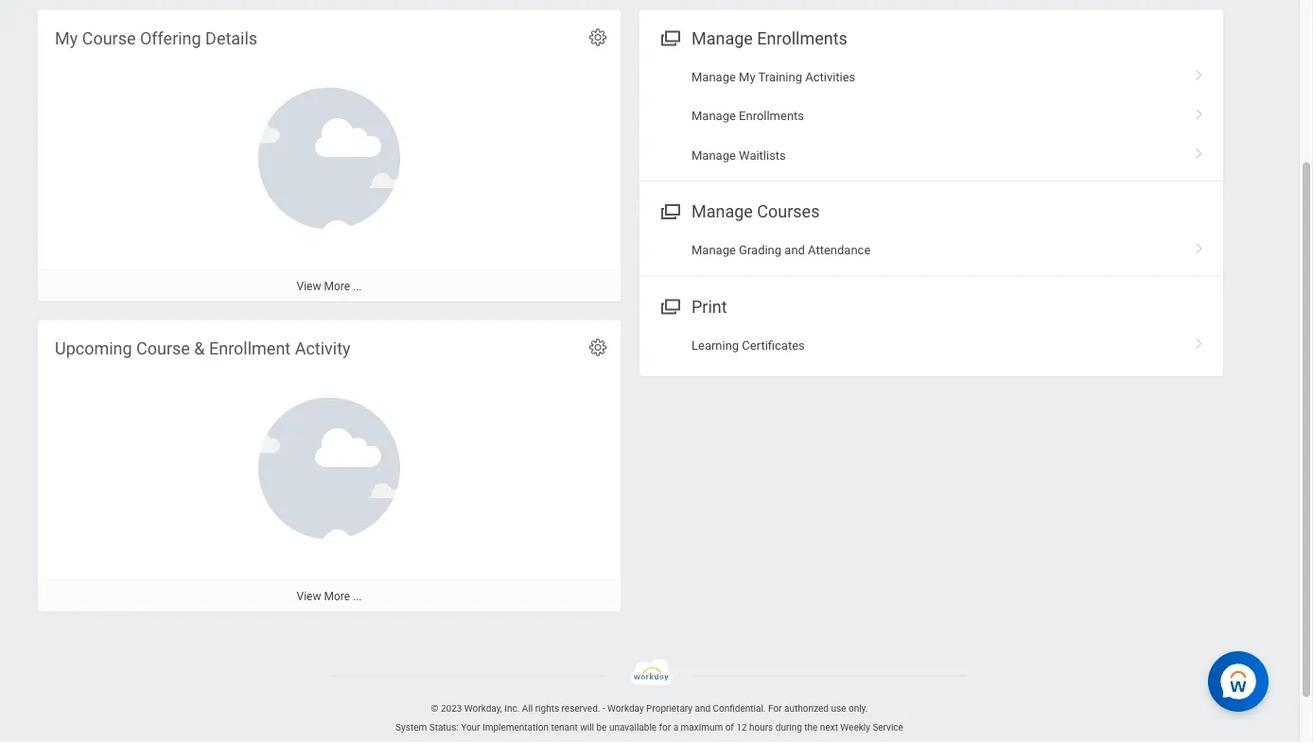 Task type: locate. For each thing, give the bounding box(es) containing it.
1 vertical spatial manage enrollments
[[692, 109, 804, 123]]

1 vertical spatial more
[[324, 590, 350, 604]]

tenant
[[551, 723, 578, 734]]

and up 'maximum'
[[695, 704, 711, 715]]

manage inside manage grading and attendance link
[[692, 244, 736, 258]]

... inside upcoming course & enrollment activity element
[[353, 590, 362, 604]]

1 horizontal spatial and
[[785, 244, 805, 258]]

manage grading and attendance
[[692, 244, 871, 258]]

more inside my course offering details element
[[324, 280, 350, 293]]

list
[[640, 58, 1223, 175]]

3 chevron right image from the top
[[1187, 332, 1212, 351]]

1 horizontal spatial my
[[739, 70, 755, 84]]

maximum
[[681, 723, 723, 734]]

status:
[[429, 723, 459, 734]]

october
[[497, 742, 530, 743], [831, 742, 864, 743]]

chevron right image inside learning certificates link
[[1187, 332, 1212, 351]]

configure upcoming course & enrollment activity image
[[587, 338, 608, 359]]

certificates
[[742, 339, 805, 353]]

0 vertical spatial menu group image
[[657, 25, 682, 50]]

1 vertical spatial and
[[695, 704, 711, 715]]

october down weekly
[[831, 742, 864, 743]]

time
[[650, 742, 671, 743]]

6:00
[[582, 742, 600, 743]]

1 vertical spatial my
[[739, 70, 755, 84]]

0 vertical spatial manage enrollments
[[692, 29, 847, 49]]

footer
[[0, 659, 1299, 743]]

view
[[297, 280, 321, 293], [297, 590, 321, 604]]

1 chevron right image from the top
[[1187, 103, 1212, 122]]

0 horizontal spatial and
[[695, 704, 711, 715]]

0 horizontal spatial my
[[55, 29, 78, 49]]

28,
[[866, 742, 879, 743]]

attendance
[[808, 244, 871, 258]]

my
[[55, 29, 78, 49], [739, 70, 755, 84]]

manage left waitlists
[[692, 148, 736, 163]]

footer containing © 2023 workday, inc. all rights reserved. - workday proprietary and confidential. for authorized use only. system status: your implementation tenant will be unavailable for a maximum of 12 hours during the next weekly service update; starting on friday, october 27, 2023 at 6:00 pm pacific time (los angeles) (gmt-7) until saturday, october 28, 2023 a
[[0, 659, 1299, 743]]

menu group image left print
[[657, 293, 682, 319]]

angeles)
[[694, 742, 731, 743]]

course inside my course offering details element
[[82, 29, 136, 49]]

be
[[596, 723, 607, 734]]

0 vertical spatial enrollments
[[757, 29, 847, 49]]

6 manage from the top
[[692, 244, 736, 258]]

upcoming course & enrollment activity element
[[38, 321, 621, 612]]

update;
[[386, 742, 418, 743]]

© 2023 workday, inc. all rights reserved. - workday proprietary and confidential. for authorized use only. system status: your implementation tenant will be unavailable for a maximum of 12 hours during the next weekly service update; starting on friday, october 27, 2023 at 6:00 pm pacific time (los angeles) (gmt-7) until saturday, october 28, 2023 a
[[386, 704, 913, 743]]

course left offering
[[82, 29, 136, 49]]

4 manage from the top
[[692, 148, 736, 163]]

manage enrollments link
[[640, 97, 1223, 136]]

chevron right image inside manage grading and attendance link
[[1187, 237, 1212, 256]]

pacific
[[619, 742, 647, 743]]

enrollments down manage my training activities
[[739, 109, 804, 123]]

manage for manage grading and attendance link on the top of the page
[[692, 244, 736, 258]]

upcoming course & enrollment activity
[[55, 339, 351, 359]]

weekly
[[840, 723, 870, 734]]

print
[[692, 297, 727, 317]]

2 vertical spatial chevron right image
[[1187, 332, 1212, 351]]

5 manage from the top
[[692, 202, 753, 222]]

1 manage enrollments from the top
[[692, 29, 847, 49]]

3 manage from the top
[[692, 109, 736, 123]]

2 menu group image from the top
[[657, 293, 682, 319]]

2023 right the ©
[[441, 704, 462, 715]]

my inside the manage my training activities link
[[739, 70, 755, 84]]

more inside upcoming course & enrollment activity element
[[324, 590, 350, 604]]

1 vertical spatial view
[[297, 590, 321, 604]]

...
[[353, 280, 362, 293], [353, 590, 362, 604]]

menu group image for manage enrollments
[[657, 25, 682, 50]]

1 vertical spatial course
[[136, 339, 190, 359]]

enrollments inside list
[[739, 109, 804, 123]]

course inside upcoming course & enrollment activity element
[[136, 339, 190, 359]]

0 vertical spatial ...
[[353, 280, 362, 293]]

activity
[[295, 339, 351, 359]]

and inside © 2023 workday, inc. all rights reserved. - workday proprietary and confidential. for authorized use only. system status: your implementation tenant will be unavailable for a maximum of 12 hours during the next weekly service update; starting on friday, october 27, 2023 at 6:00 pm pacific time (los angeles) (gmt-7) until saturday, october 28, 2023 a
[[695, 704, 711, 715]]

rights
[[535, 704, 559, 715]]

hours
[[749, 723, 773, 734]]

1 vertical spatial view more ...
[[297, 590, 362, 604]]

activities
[[805, 70, 856, 84]]

will
[[580, 723, 594, 734]]

and right grading
[[785, 244, 805, 258]]

0 vertical spatial view more ...
[[297, 280, 362, 293]]

0 horizontal spatial course
[[82, 29, 136, 49]]

manage
[[692, 29, 753, 49], [692, 70, 736, 84], [692, 109, 736, 123], [692, 148, 736, 163], [692, 202, 753, 222], [692, 244, 736, 258]]

2 view more ... from the top
[[297, 590, 362, 604]]

enrollments
[[757, 29, 847, 49], [739, 109, 804, 123]]

manage inside manage waitlists link
[[692, 148, 736, 163]]

1 vertical spatial chevron right image
[[1187, 237, 1212, 256]]

0 vertical spatial chevron right image
[[1187, 63, 1212, 82]]

course left & on the top left of the page
[[136, 339, 190, 359]]

enrollments up training
[[757, 29, 847, 49]]

0 horizontal spatial october
[[497, 742, 530, 743]]

course
[[82, 29, 136, 49], [136, 339, 190, 359]]

2 view from the top
[[297, 590, 321, 604]]

menu group image
[[657, 25, 682, 50], [657, 293, 682, 319]]

manage up manage my training activities
[[692, 29, 753, 49]]

chevron right image for manage waitlists
[[1187, 142, 1212, 161]]

12
[[736, 723, 747, 734]]

view more ... inside upcoming course & enrollment activity element
[[297, 590, 362, 604]]

1 vertical spatial menu group image
[[657, 293, 682, 319]]

... inside my course offering details element
[[353, 280, 362, 293]]

manage up manage waitlists
[[692, 109, 736, 123]]

2 horizontal spatial 2023
[[881, 742, 903, 743]]

more for my course offering details
[[324, 280, 350, 293]]

waitlists
[[739, 148, 786, 163]]

1 vertical spatial ...
[[353, 590, 362, 604]]

chevron right image inside manage waitlists link
[[1187, 142, 1212, 161]]

1 chevron right image from the top
[[1187, 63, 1212, 82]]

view more ...
[[297, 280, 362, 293], [297, 590, 362, 604]]

manage left grading
[[692, 244, 736, 258]]

0 vertical spatial and
[[785, 244, 805, 258]]

starting
[[420, 742, 453, 743]]

manage my training activities
[[692, 70, 856, 84]]

manage grading and attendance link
[[640, 231, 1223, 270]]

0 vertical spatial chevron right image
[[1187, 103, 1212, 122]]

1 horizontal spatial october
[[831, 742, 864, 743]]

menu group image for print
[[657, 293, 682, 319]]

... for upcoming course & enrollment activity
[[353, 590, 362, 604]]

1 vertical spatial enrollments
[[739, 109, 804, 123]]

learning certificates link
[[640, 326, 1223, 366]]

1 menu group image from the top
[[657, 25, 682, 50]]

1 view more ... link from the top
[[38, 271, 621, 302]]

0 vertical spatial more
[[324, 280, 350, 293]]

0 vertical spatial view
[[297, 280, 321, 293]]

more
[[324, 280, 350, 293], [324, 590, 350, 604]]

manage enrollments
[[692, 29, 847, 49], [692, 109, 804, 123]]

1 ... from the top
[[353, 280, 362, 293]]

1 more from the top
[[324, 280, 350, 293]]

chevron right image inside the manage my training activities link
[[1187, 63, 1212, 82]]

manage inside manage enrollments link
[[692, 109, 736, 123]]

0 vertical spatial my
[[55, 29, 78, 49]]

view more ... inside my course offering details element
[[297, 280, 362, 293]]

chevron right image inside manage enrollments link
[[1187, 103, 1212, 122]]

system
[[396, 723, 427, 734]]

(los
[[673, 742, 692, 743]]

1 horizontal spatial course
[[136, 339, 190, 359]]

authorized
[[784, 704, 829, 715]]

learning
[[692, 339, 739, 353]]

all
[[522, 704, 533, 715]]

2023 down tenant
[[548, 742, 569, 743]]

view inside upcoming course & enrollment activity element
[[297, 590, 321, 604]]

manage right menu group icon at top
[[692, 202, 753, 222]]

manage inside the manage my training activities link
[[692, 70, 736, 84]]

view more ... link
[[38, 271, 621, 302], [38, 581, 621, 612]]

manage waitlists
[[692, 148, 786, 163]]

chevron right image
[[1187, 103, 1212, 122], [1187, 237, 1212, 256]]

2023
[[441, 704, 462, 715], [548, 742, 569, 743], [881, 742, 903, 743]]

october down implementation
[[497, 742, 530, 743]]

manage enrollments inside manage enrollments link
[[692, 109, 804, 123]]

2 more from the top
[[324, 590, 350, 604]]

7)
[[759, 742, 767, 743]]

0 vertical spatial course
[[82, 29, 136, 49]]

manage enrollments up manage waitlists
[[692, 109, 804, 123]]

2 manage from the top
[[692, 70, 736, 84]]

2 view more ... link from the top
[[38, 581, 621, 612]]

enrollment
[[209, 339, 291, 359]]

inc.
[[504, 704, 520, 715]]

and
[[785, 244, 805, 258], [695, 704, 711, 715]]

1 view more ... from the top
[[297, 280, 362, 293]]

1 view from the top
[[297, 280, 321, 293]]

©
[[431, 704, 438, 715]]

manage enrollments up manage my training activities
[[692, 29, 847, 49]]

until
[[770, 742, 788, 743]]

1 vertical spatial chevron right image
[[1187, 142, 1212, 161]]

workday
[[607, 704, 644, 715]]

2 manage enrollments from the top
[[692, 109, 804, 123]]

the
[[804, 723, 818, 734]]

chevron right image
[[1187, 63, 1212, 82], [1187, 142, 1212, 161], [1187, 332, 1212, 351]]

2023 down service
[[881, 742, 903, 743]]

chevron right image for manage my training activities
[[1187, 63, 1212, 82]]

menu group image right configure my course offering details image
[[657, 25, 682, 50]]

view inside my course offering details element
[[297, 280, 321, 293]]

27,
[[533, 742, 545, 743]]

0 vertical spatial view more ... link
[[38, 271, 621, 302]]

manage left training
[[692, 70, 736, 84]]

1 vertical spatial view more ... link
[[38, 581, 621, 612]]

2 chevron right image from the top
[[1187, 142, 1212, 161]]

view more ... link for upcoming course & enrollment activity
[[38, 581, 621, 612]]

2 chevron right image from the top
[[1187, 237, 1212, 256]]

2 ... from the top
[[353, 590, 362, 604]]



Task type: describe. For each thing, give the bounding box(es) containing it.
manage waitlists link
[[640, 136, 1223, 175]]

manage for manage waitlists link at the top of page
[[692, 148, 736, 163]]

0 horizontal spatial 2023
[[441, 704, 462, 715]]

my course offering details element
[[38, 10, 621, 302]]

course for offering
[[82, 29, 136, 49]]

proprietary
[[646, 704, 693, 715]]

view more ... for my course offering details
[[297, 280, 362, 293]]

manage courses
[[692, 202, 820, 222]]

my inside my course offering details element
[[55, 29, 78, 49]]

courses
[[757, 202, 820, 222]]

use
[[831, 704, 846, 715]]

saturday,
[[790, 742, 828, 743]]

for
[[768, 704, 782, 715]]

reserved.
[[561, 704, 600, 715]]

my course offering details
[[55, 29, 257, 49]]

&
[[194, 339, 205, 359]]

... for my course offering details
[[353, 280, 362, 293]]

course for &
[[136, 339, 190, 359]]

view for enrollment
[[297, 590, 321, 604]]

workday,
[[464, 704, 502, 715]]

chevron right image for manage grading and attendance
[[1187, 237, 1212, 256]]

implementation
[[482, 723, 549, 734]]

list containing manage my training activities
[[640, 58, 1223, 175]]

on
[[455, 742, 466, 743]]

chevron right image for learning certificates
[[1187, 332, 1212, 351]]

view more ... for upcoming course & enrollment activity
[[297, 590, 362, 604]]

of
[[725, 723, 734, 734]]

only.
[[849, 704, 868, 715]]

next
[[820, 723, 838, 734]]

grading
[[739, 244, 782, 258]]

for
[[659, 723, 671, 734]]

manage my training activities link
[[640, 58, 1223, 97]]

2 october from the left
[[831, 742, 864, 743]]

1 manage from the top
[[692, 29, 753, 49]]

upcoming
[[55, 339, 132, 359]]

view more ... link for my course offering details
[[38, 271, 621, 302]]

configure my course offering details image
[[587, 27, 608, 48]]

manage for manage enrollments link
[[692, 109, 736, 123]]

manage for the manage my training activities link
[[692, 70, 736, 84]]

friday,
[[468, 742, 495, 743]]

during
[[775, 723, 802, 734]]

your
[[461, 723, 480, 734]]

chevron right image for manage enrollments
[[1187, 103, 1212, 122]]

pm
[[602, 742, 617, 743]]

a
[[673, 723, 678, 734]]

confidential.
[[713, 704, 766, 715]]

offering
[[140, 29, 201, 49]]

-
[[602, 704, 605, 715]]

1 horizontal spatial 2023
[[548, 742, 569, 743]]

at
[[571, 742, 579, 743]]

training
[[758, 70, 802, 84]]

service
[[873, 723, 903, 734]]

menu group image
[[657, 198, 682, 224]]

1 october from the left
[[497, 742, 530, 743]]

learning certificates
[[692, 339, 805, 353]]

details
[[205, 29, 257, 49]]

unavailable
[[609, 723, 657, 734]]

more for upcoming course & enrollment activity
[[324, 590, 350, 604]]

(gmt-
[[734, 742, 759, 743]]

view for details
[[297, 280, 321, 293]]



Task type: vqa. For each thing, say whether or not it's contained in the screenshot.
the Apps
no



